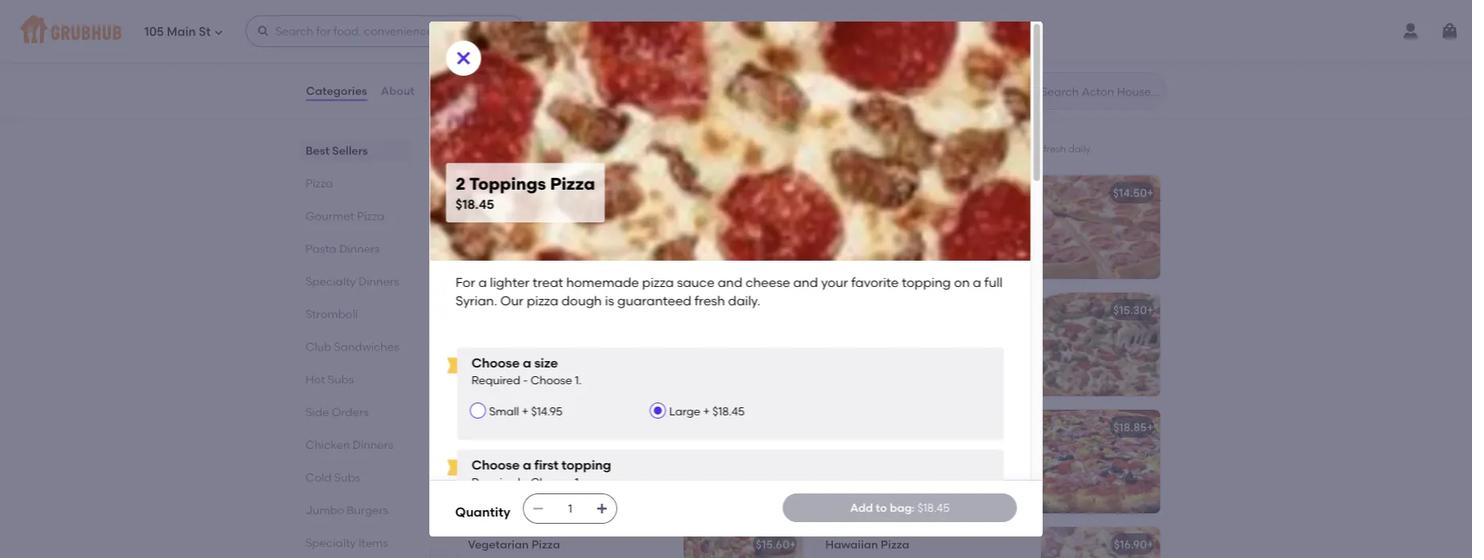 Task type: describe. For each thing, give the bounding box(es) containing it.
1 horizontal spatial $14.50
[[1114, 186, 1148, 200]]

stromboli
[[305, 307, 358, 321]]

best for best sellers
[[305, 144, 329, 157]]

side
[[305, 406, 329, 419]]

+ for $15.60 +
[[790, 538, 797, 552]]

sellers
[[332, 144, 368, 157]]

first
[[534, 458, 558, 474]]

4
[[468, 421, 475, 434]]

pizza inside tab
[[357, 209, 384, 223]]

size
[[534, 356, 558, 371]]

cheese pizza
[[468, 189, 541, 203]]

$15.30
[[1114, 304, 1148, 317]]

toppings for 4 toppings pizza
[[478, 421, 528, 434]]

choose up 'small'
[[471, 356, 520, 371]]

salad
[[857, 32, 889, 45]]

search icon image
[[1016, 81, 1035, 101]]

side orders tab
[[305, 404, 405, 421]]

dinners for pasta dinners
[[339, 242, 380, 255]]

cold
[[305, 471, 331, 485]]

sauce inside pizza for a lighter treat homemade pizza sauce and cheese and your favorite topping on a full syrian. our pizza dough is guaranteed fresh daily.
[[621, 143, 649, 155]]

pasta
[[305, 242, 336, 255]]

choose down size
[[530, 374, 572, 387]]

categories
[[306, 84, 367, 98]]

homemade inside pizza for a lighter treat homemade pizza sauce and cheese and your favorite topping on a full syrian. our pizza dough is guaranteed fresh daily.
[[538, 143, 592, 155]]

cheese pizza $13.00 +
[[471, 32, 543, 64]]

best sellers
[[305, 144, 368, 157]]

choose a first topping required - choose 1.
[[471, 458, 611, 490]]

gourmet pizza
[[305, 209, 384, 223]]

topping inside pizza for a lighter treat homemade pizza sauce and cheese and your favorite topping on a full syrian. our pizza dough is guaranteed fresh daily.
[[788, 143, 825, 155]]

guaranteed inside pizza for a lighter treat homemade pizza sauce and cheese and your favorite topping on a full syrian. our pizza dough is guaranteed fresh daily.
[[986, 143, 1042, 155]]

jumbo
[[305, 504, 344, 517]]

on inside pizza for a lighter treat homemade pizza sauce and cheese and your favorite topping on a full syrian. our pizza dough is guaranteed fresh daily.
[[827, 143, 839, 155]]

1 topping pizza
[[826, 186, 909, 200]]

$13.00 +
[[756, 186, 797, 200]]

our inside pizza for a lighter treat homemade pizza sauce and cheese and your favorite topping on a full syrian. our pizza dough is guaranteed fresh daily.
[[899, 143, 916, 155]]

Search Acton House Of Pizza search field
[[1040, 84, 1162, 99]]

cold subs tab
[[305, 469, 405, 486]]

$14.50 +
[[1114, 186, 1154, 200]]

1
[[826, 186, 830, 200]]

add to bag: $18.45
[[851, 502, 950, 515]]

special pizza image
[[1041, 410, 1161, 514]]

club sandwiches
[[305, 340, 399, 354]]

cheese for cheese pizza $13.00 +
[[471, 32, 512, 45]]

side orders
[[305, 406, 368, 419]]

seller
[[501, 170, 527, 181]]

categories button
[[305, 62, 368, 120]]

daily. inside pizza for a lighter treat homemade pizza sauce and cheese and your favorite topping on a full syrian. our pizza dough is guaranteed fresh daily.
[[1069, 143, 1093, 155]]

3 toppings pizza image
[[1041, 293, 1161, 397]]

choose a size required - choose 1.
[[471, 356, 582, 387]]

+ inside the cheese pizza $13.00 +
[[505, 51, 511, 64]]

specialty items
[[305, 536, 388, 550]]

chicken dinners
[[305, 438, 393, 452]]

hawaiian
[[826, 538, 879, 552]]

cheese inside pizza for a lighter treat homemade pizza sauce and cheese and your favorite topping on a full syrian. our pizza dough is guaranteed fresh daily.
[[672, 143, 705, 155]]

about button
[[380, 62, 416, 120]]

topping
[[833, 186, 877, 200]]

+ for $13.00 +
[[790, 186, 797, 200]]

a inside choose a first topping required - choose 1.
[[523, 458, 531, 474]]

hot
[[305, 373, 325, 386]]

1 topping pizza image
[[1041, 175, 1161, 279]]

add
[[851, 502, 874, 515]]

items
[[358, 536, 388, 550]]

vegetarian pizza image
[[684, 527, 804, 559]]

club
[[305, 340, 331, 354]]

sandwiches
[[334, 340, 399, 354]]

choose down 4 toppings pizza
[[471, 458, 520, 474]]

2 toppings pizza
[[468, 304, 558, 317]]

jumbo burgers
[[305, 504, 388, 517]]

1. inside choose a first topping required - choose 1.
[[575, 476, 582, 490]]

pizza for a lighter treat homemade pizza sauce and cheese and your favorite topping on a full syrian. our pizza dough is guaranteed fresh daily.
[[455, 121, 1093, 155]]

bag:
[[890, 502, 915, 515]]

for inside pizza for a lighter treat homemade pizza sauce and cheese and your favorite topping on a full syrian. our pizza dough is guaranteed fresh daily.
[[455, 143, 470, 155]]

2 for 2 toppings pizza
[[468, 304, 475, 317]]

large
[[669, 405, 701, 419]]

pizza inside pizza for a lighter treat homemade pizza sauce and cheese and your favorite topping on a full syrian. our pizza dough is guaranteed fresh daily.
[[455, 121, 500, 141]]

small + $14.95
[[489, 405, 563, 419]]

toppings for 2 toppings pizza $18.45
[[469, 174, 546, 194]]

pizza tab
[[305, 175, 405, 192]]

fresh inside pizza for a lighter treat homemade pizza sauce and cheese and your favorite topping on a full syrian. our pizza dough is guaranteed fresh daily.
[[1044, 143, 1067, 155]]

gourmet
[[305, 209, 354, 223]]

specialty dinners tab
[[305, 273, 405, 290]]

1. inside choose a size required - choose 1.
[[575, 374, 582, 387]]

pizza inside the cheese pizza $13.00 +
[[515, 32, 543, 45]]

$14.50 inside chef salad $14.50
[[828, 51, 862, 64]]

$15.60 +
[[756, 538, 797, 552]]

dinners for specialty dinners
[[358, 275, 399, 288]]

specialty dinners
[[305, 275, 399, 288]]

+ for $16.90 +
[[1148, 538, 1154, 552]]



Task type: locate. For each thing, give the bounding box(es) containing it.
burgers
[[347, 504, 388, 517]]

dinners down the pasta dinners tab
[[358, 275, 399, 288]]

pizza inside tab
[[305, 176, 333, 190]]

$18.45 right 'large'
[[713, 405, 745, 419]]

specialty inside tab
[[305, 536, 356, 550]]

$16.90
[[1115, 538, 1148, 552]]

vegetarian pizza
[[468, 538, 560, 552]]

dinners inside tab
[[352, 438, 393, 452]]

+ for $15.30 +
[[1148, 304, 1154, 317]]

1 horizontal spatial best
[[478, 170, 498, 181]]

pizza
[[515, 32, 543, 45], [455, 121, 500, 141], [550, 174, 595, 194], [305, 176, 333, 190], [880, 186, 909, 200], [512, 189, 541, 203], [357, 209, 384, 223], [530, 304, 558, 317], [530, 421, 559, 434], [532, 538, 560, 552], [881, 538, 910, 552]]

favorite
[[751, 143, 786, 155], [978, 225, 1019, 239], [620, 228, 661, 242], [851, 275, 899, 291], [620, 342, 661, 356], [978, 342, 1019, 356], [620, 460, 661, 473], [978, 460, 1019, 473]]

0 vertical spatial 2
[[455, 174, 465, 194]]

2 1. from the top
[[575, 476, 582, 490]]

your
[[728, 143, 748, 155], [951, 225, 975, 239], [594, 228, 617, 242], [821, 275, 848, 291], [594, 342, 617, 356], [951, 342, 975, 356], [594, 460, 617, 473], [951, 460, 975, 473]]

pasta dinners
[[305, 242, 380, 255]]

chicken
[[305, 438, 350, 452]]

dinners for chicken dinners
[[352, 438, 393, 452]]

0 vertical spatial cheese
[[471, 32, 512, 45]]

pizza
[[595, 143, 618, 155], [919, 143, 942, 155], [988, 209, 1016, 222], [631, 212, 658, 226], [978, 241, 1006, 255], [620, 244, 648, 258], [642, 275, 674, 291], [527, 293, 558, 309], [631, 326, 658, 340], [988, 326, 1016, 340], [620, 359, 648, 372], [978, 359, 1006, 372], [631, 444, 658, 457], [988, 444, 1016, 457], [620, 476, 648, 489], [978, 476, 1006, 489]]

1 vertical spatial -
[[523, 476, 528, 490]]

0 vertical spatial toppings
[[469, 174, 546, 194]]

1 1. from the top
[[575, 374, 582, 387]]

specialty up stromboli
[[305, 275, 356, 288]]

subs inside the cold subs tab
[[334, 471, 360, 485]]

0 vertical spatial 1.
[[575, 374, 582, 387]]

+ for $14.50 +
[[1148, 186, 1154, 200]]

dinners up specialty dinners tab
[[339, 242, 380, 255]]

cold subs
[[305, 471, 360, 485]]

$13.00 left 1
[[756, 186, 790, 200]]

choose
[[471, 356, 520, 371], [530, 374, 572, 387], [471, 458, 520, 474], [530, 476, 572, 490]]

full inside pizza for a lighter treat homemade pizza sauce and cheese and your favorite topping on a full syrian. our pizza dough is guaranteed fresh daily.
[[850, 143, 863, 155]]

1 vertical spatial best
[[478, 170, 498, 181]]

topping inside choose a first topping required - choose 1.
[[561, 458, 611, 474]]

1 vertical spatial required
[[471, 476, 520, 490]]

0 horizontal spatial $18.45
[[455, 196, 494, 212]]

toppings for 2 toppings pizza
[[477, 304, 527, 317]]

$13.00 up reviews
[[471, 51, 505, 64]]

0 vertical spatial -
[[523, 374, 528, 387]]

$16.90 +
[[1115, 538, 1154, 552]]

1 vertical spatial dinners
[[358, 275, 399, 288]]

chef salad $14.50
[[828, 32, 889, 64]]

1 vertical spatial cheese
[[468, 189, 510, 203]]

a inside choose a size required - choose 1.
[[523, 356, 531, 371]]

1.
[[575, 374, 582, 387], [575, 476, 582, 490]]

required inside choose a size required - choose 1.
[[471, 374, 520, 387]]

main
[[167, 25, 196, 39]]

syrian. inside pizza for a lighter treat homemade pizza sauce and cheese and your favorite topping on a full syrian. our pizza dough is guaranteed fresh daily.
[[866, 143, 897, 155]]

chicken dinners tab
[[305, 437, 405, 453]]

0 horizontal spatial $13.00
[[471, 51, 505, 64]]

lighter
[[481, 143, 511, 155], [856, 209, 890, 222], [498, 212, 533, 226], [490, 275, 529, 291], [498, 326, 533, 340], [856, 326, 890, 340], [498, 444, 533, 457], [856, 444, 890, 457]]

dough inside pizza for a lighter treat homemade pizza sauce and cheese and your favorite topping on a full syrian. our pizza dough is guaranteed fresh daily.
[[945, 143, 975, 155]]

2 specialty from the top
[[305, 536, 356, 550]]

- inside choose a size required - choose 1.
[[523, 374, 528, 387]]

stromboli tab
[[305, 306, 405, 323]]

0 vertical spatial required
[[471, 374, 520, 387]]

pasta dinners tab
[[305, 240, 405, 257]]

best left seller
[[478, 170, 498, 181]]

best seller
[[478, 170, 527, 181]]

105
[[144, 25, 164, 39]]

dinners down side orders tab
[[352, 438, 393, 452]]

4 toppings pizza image
[[684, 410, 804, 514]]

svg image
[[1441, 22, 1460, 41], [257, 25, 270, 38], [214, 28, 224, 37], [454, 49, 473, 68], [532, 503, 545, 516], [596, 503, 609, 516]]

1 vertical spatial $14.50
[[1114, 186, 1148, 200]]

specialty inside tab
[[305, 275, 356, 288]]

4 toppings pizza
[[468, 421, 559, 434]]

and
[[651, 143, 669, 155], [707, 143, 726, 155], [861, 225, 883, 239], [927, 225, 949, 239], [504, 228, 525, 242], [569, 228, 591, 242], [718, 275, 742, 291], [793, 275, 818, 291], [504, 342, 525, 356], [569, 342, 591, 356], [861, 342, 883, 356], [927, 342, 949, 356], [504, 460, 525, 473], [569, 460, 591, 473], [861, 460, 883, 473], [927, 460, 949, 473]]

large + $18.45
[[669, 405, 745, 419]]

about
[[381, 84, 415, 98]]

- inside choose a first topping required - choose 1.
[[523, 476, 528, 490]]

- down 4 toppings pizza
[[523, 476, 528, 490]]

our
[[899, 143, 916, 155], [955, 241, 975, 255], [597, 244, 618, 258], [500, 293, 524, 309], [597, 359, 618, 372], [955, 359, 975, 372], [597, 476, 618, 489], [955, 476, 975, 489]]

reviews
[[428, 84, 473, 98]]

2 vertical spatial dinners
[[352, 438, 393, 452]]

specialty items tab
[[305, 535, 405, 552]]

lighter inside pizza for a lighter treat homemade pizza sauce and cheese and your favorite topping on a full syrian. our pizza dough is guaranteed fresh daily.
[[481, 143, 511, 155]]

0 vertical spatial $13.00
[[471, 51, 505, 64]]

0 horizontal spatial 2
[[455, 174, 465, 194]]

1 specialty from the top
[[305, 275, 356, 288]]

specialty for specialty items
[[305, 536, 356, 550]]

required
[[471, 374, 520, 387], [471, 476, 520, 490]]

best left sellers
[[305, 144, 329, 157]]

$18.45 right bag:
[[918, 502, 950, 515]]

chef
[[828, 32, 855, 45]]

hot subs tab
[[305, 371, 405, 388]]

-
[[523, 374, 528, 387], [523, 476, 528, 490]]

favorite inside pizza for a lighter treat homemade pizza sauce and cheese and your favorite topping on a full syrian. our pizza dough is guaranteed fresh daily.
[[751, 143, 786, 155]]

0 vertical spatial $14.95
[[757, 304, 790, 317]]

1 vertical spatial 2
[[468, 304, 475, 317]]

required inside choose a first topping required - choose 1.
[[471, 476, 520, 490]]

homemade
[[538, 143, 592, 155], [922, 209, 985, 222], [565, 212, 628, 226], [566, 275, 639, 291], [565, 326, 628, 340], [922, 326, 985, 340], [565, 444, 628, 457], [922, 444, 985, 457]]

sauce
[[621, 143, 649, 155], [826, 225, 859, 239], [468, 228, 501, 242], [677, 275, 715, 291], [468, 342, 501, 356], [826, 342, 859, 356], [468, 460, 501, 473], [826, 460, 859, 473]]

subs right hot
[[328, 373, 354, 386]]

1 - from the top
[[523, 374, 528, 387]]

is
[[977, 143, 984, 155], [864, 257, 872, 271], [506, 261, 514, 274], [605, 293, 614, 309], [506, 375, 514, 388], [864, 375, 872, 388], [506, 492, 514, 506], [864, 492, 872, 506]]

specialty
[[305, 275, 356, 288], [305, 536, 356, 550]]

+ for large + $18.45
[[703, 405, 710, 419]]

2 required from the top
[[471, 476, 520, 490]]

1 horizontal spatial $18.45
[[713, 405, 745, 419]]

2 vertical spatial toppings
[[478, 421, 528, 434]]

$18.45 down best seller at top
[[455, 196, 494, 212]]

0 horizontal spatial $14.50
[[828, 51, 862, 64]]

+ for $18.85 +
[[1148, 421, 1154, 434]]

cheese
[[471, 32, 512, 45], [468, 189, 510, 203]]

105 main st
[[144, 25, 211, 39]]

quantity
[[455, 505, 511, 520]]

main navigation navigation
[[0, 0, 1473, 62]]

hawaiian pizza
[[826, 538, 910, 552]]

subs for cold subs
[[334, 471, 360, 485]]

Input item quantity number field
[[553, 495, 588, 524]]

hot subs
[[305, 373, 354, 386]]

+ for small + $14.95
[[522, 405, 528, 419]]

1 vertical spatial 1.
[[575, 476, 582, 490]]

2 for 2 toppings pizza $18.45
[[455, 174, 465, 194]]

$18.85
[[1114, 421, 1148, 434]]

best inside tab
[[305, 144, 329, 157]]

1 vertical spatial $13.00
[[756, 186, 790, 200]]

1 vertical spatial specialty
[[305, 536, 356, 550]]

$14.50
[[828, 51, 862, 64], [1114, 186, 1148, 200]]

2 vertical spatial $18.45
[[918, 502, 950, 515]]

toppings inside 2 toppings pizza $18.45
[[469, 174, 546, 194]]

- up small + $14.95
[[523, 374, 528, 387]]

0 vertical spatial subs
[[328, 373, 354, 386]]

1 horizontal spatial $13.00
[[756, 186, 790, 200]]

$18.85 +
[[1114, 421, 1154, 434]]

0 horizontal spatial best
[[305, 144, 329, 157]]

treat inside pizza for a lighter treat homemade pizza sauce and cheese and your favorite topping on a full syrian. our pizza dough is guaranteed fresh daily.
[[513, 143, 536, 155]]

2 toppings pizza image
[[684, 293, 804, 397]]

small
[[489, 405, 519, 419]]

specialty for specialty dinners
[[305, 275, 356, 288]]

dinners
[[339, 242, 380, 255], [358, 275, 399, 288], [352, 438, 393, 452]]

full
[[850, 143, 863, 155], [898, 241, 914, 255], [540, 244, 556, 258], [985, 275, 1003, 291], [540, 359, 556, 372], [898, 359, 914, 372], [540, 476, 556, 489], [898, 476, 914, 489]]

$18.45 for add
[[918, 502, 950, 515]]

best for best seller
[[478, 170, 498, 181]]

dough
[[945, 143, 975, 155], [826, 257, 861, 271], [468, 261, 503, 274], [561, 293, 602, 309], [468, 375, 503, 388], [826, 375, 861, 388], [468, 492, 503, 506], [826, 492, 861, 506]]

0 horizontal spatial $14.95
[[531, 405, 563, 419]]

cheese
[[672, 143, 705, 155], [886, 225, 924, 239], [528, 228, 567, 242], [746, 275, 790, 291], [528, 342, 567, 356], [886, 342, 924, 356], [528, 460, 567, 473], [886, 460, 924, 473]]

subs
[[328, 373, 354, 386], [334, 471, 360, 485]]

$18.45 for 2
[[455, 196, 494, 212]]

specialty down jumbo
[[305, 536, 356, 550]]

for a lighter treat homemade pizza sauce and cheese and your favorite topping on a full syrian. our pizza dough is guaranteed fresh daily.
[[826, 209, 1019, 271], [468, 212, 661, 274], [455, 275, 1006, 309], [468, 326, 661, 388], [826, 326, 1019, 388], [468, 444, 661, 506], [826, 444, 1019, 506]]

subs for hot subs
[[328, 373, 354, 386]]

vegetarian
[[468, 538, 529, 552]]

cheese pizza image
[[684, 175, 804, 279]]

hawaiian pizza image
[[1041, 527, 1161, 559]]

$13.00
[[471, 51, 505, 64], [756, 186, 790, 200]]

1 vertical spatial $14.95
[[531, 405, 563, 419]]

$18.45
[[455, 196, 494, 212], [713, 405, 745, 419], [918, 502, 950, 515]]

subs right cold
[[334, 471, 360, 485]]

0 vertical spatial best
[[305, 144, 329, 157]]

+
[[505, 51, 511, 64], [790, 186, 797, 200], [1148, 186, 1154, 200], [1148, 304, 1154, 317], [522, 405, 528, 419], [703, 405, 710, 419], [1148, 421, 1154, 434], [790, 538, 797, 552], [1148, 538, 1154, 552]]

cheese down best seller at top
[[468, 189, 510, 203]]

pizza inside 2 toppings pizza $18.45
[[550, 174, 595, 194]]

club sandwiches tab
[[305, 338, 405, 355]]

reviews button
[[428, 62, 474, 120]]

0 vertical spatial $18.45
[[455, 196, 494, 212]]

required up quantity
[[471, 476, 520, 490]]

$18.45 inside 2 toppings pizza $18.45
[[455, 196, 494, 212]]

2 inside 2 toppings pizza $18.45
[[455, 174, 465, 194]]

1 required from the top
[[471, 374, 520, 387]]

$15.30 +
[[1114, 304, 1154, 317]]

required up 'small'
[[471, 374, 520, 387]]

choose down first
[[530, 476, 572, 490]]

jumbo burgers tab
[[305, 502, 405, 519]]

treat
[[513, 143, 536, 155], [893, 209, 919, 222], [535, 212, 562, 226], [533, 275, 563, 291], [535, 326, 562, 340], [893, 326, 919, 340], [535, 444, 562, 457], [893, 444, 919, 457]]

for
[[455, 143, 470, 155], [826, 209, 843, 222], [468, 212, 485, 226], [455, 275, 475, 291], [468, 326, 485, 340], [826, 326, 843, 340], [468, 444, 485, 457], [826, 444, 843, 457]]

$15.60
[[756, 538, 790, 552]]

1 horizontal spatial $14.95
[[757, 304, 790, 317]]

subs inside hot subs tab
[[328, 373, 354, 386]]

cheese up reviews
[[471, 32, 512, 45]]

cheese for cheese pizza
[[468, 189, 510, 203]]

2
[[455, 174, 465, 194], [468, 304, 475, 317]]

0 vertical spatial $14.50
[[828, 51, 862, 64]]

1 vertical spatial $18.45
[[713, 405, 745, 419]]

a
[[472, 143, 479, 155], [841, 143, 848, 155], [846, 209, 853, 222], [488, 212, 495, 226], [888, 241, 895, 255], [530, 244, 537, 258], [478, 275, 487, 291], [973, 275, 981, 291], [488, 326, 495, 340], [846, 326, 853, 340], [523, 356, 531, 371], [530, 359, 537, 372], [888, 359, 895, 372], [488, 444, 495, 457], [846, 444, 853, 457], [523, 458, 531, 474], [530, 476, 537, 489], [888, 476, 895, 489]]

best sellers tab
[[305, 142, 405, 159]]

cheese inside the cheese pizza $13.00 +
[[471, 32, 512, 45]]

is inside pizza for a lighter treat homemade pizza sauce and cheese and your favorite topping on a full syrian. our pizza dough is guaranteed fresh daily.
[[977, 143, 984, 155]]

syrian.
[[866, 143, 897, 155], [916, 241, 952, 255], [559, 244, 595, 258], [455, 293, 497, 309], [559, 359, 595, 372], [916, 359, 952, 372], [559, 476, 595, 489], [916, 476, 952, 489]]

2 - from the top
[[523, 476, 528, 490]]

to
[[876, 502, 888, 515]]

orders
[[331, 406, 368, 419]]

gourmet pizza tab
[[305, 208, 405, 224]]

st
[[199, 25, 211, 39]]

1 vertical spatial subs
[[334, 471, 360, 485]]

daily.
[[1069, 143, 1093, 155], [971, 257, 999, 271], [613, 261, 641, 274], [728, 293, 760, 309], [613, 375, 641, 388], [971, 375, 999, 388], [613, 492, 641, 506], [971, 492, 999, 506]]

1 horizontal spatial 2
[[468, 304, 475, 317]]

2 horizontal spatial $18.45
[[918, 502, 950, 515]]

2 toppings pizza $18.45
[[455, 174, 595, 212]]

0 vertical spatial specialty
[[305, 275, 356, 288]]

$13.00 inside the cheese pizza $13.00 +
[[471, 51, 505, 64]]

guaranteed
[[986, 143, 1042, 155], [874, 257, 939, 271], [517, 261, 581, 274], [617, 293, 691, 309], [517, 375, 581, 388], [874, 375, 939, 388], [517, 492, 581, 506], [874, 492, 939, 506]]

1 vertical spatial toppings
[[477, 304, 527, 317]]

best
[[305, 144, 329, 157], [478, 170, 498, 181]]

0 vertical spatial dinners
[[339, 242, 380, 255]]

your inside pizza for a lighter treat homemade pizza sauce and cheese and your favorite topping on a full syrian. our pizza dough is guaranteed fresh daily.
[[728, 143, 748, 155]]



Task type: vqa. For each thing, say whether or not it's contained in the screenshot.
"Bowls" associated with Castle
no



